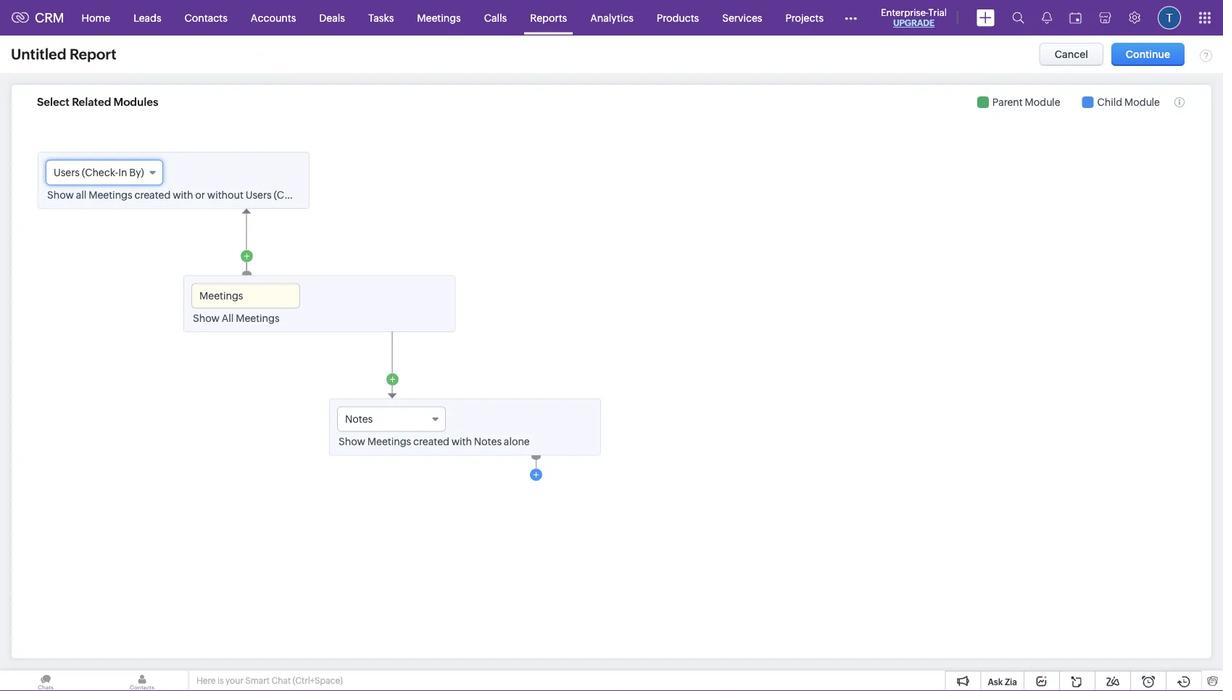 Task type: describe. For each thing, give the bounding box(es) containing it.
contacts
[[185, 12, 228, 24]]

chat
[[272, 676, 291, 686]]

show for show all meetings
[[193, 312, 220, 324]]

search element
[[1004, 0, 1034, 36]]

1 vertical spatial with
[[452, 435, 472, 447]]

reports
[[530, 12, 567, 24]]

signals image
[[1042, 12, 1052, 24]]

show for show meetings created with notes alone
[[339, 435, 365, 447]]

or
[[195, 189, 205, 200]]

meetings right all on the top left of the page
[[236, 312, 280, 324]]

continue
[[1126, 49, 1171, 60]]

0 horizontal spatial created
[[134, 189, 171, 200]]

home link
[[70, 0, 122, 35]]

untitled report
[[11, 46, 116, 63]]

here
[[197, 676, 216, 686]]

child
[[1098, 96, 1123, 108]]

crm
[[35, 10, 64, 25]]

cancel
[[1055, 49, 1089, 60]]

enterprise-
[[881, 7, 929, 18]]

tasks
[[368, 12, 394, 24]]

1 horizontal spatial users
[[246, 189, 272, 200]]

deals link
[[308, 0, 357, 35]]

here is your smart chat (ctrl+space)
[[197, 676, 343, 686]]

select related modules
[[37, 96, 158, 108]]

(ctrl+space)
[[293, 676, 343, 686]]

modules
[[114, 96, 158, 108]]

show all meetings created with or without users (check-in by)
[[47, 189, 336, 200]]

calls
[[484, 12, 507, 24]]

show all meetings
[[193, 312, 280, 324]]

calls link
[[473, 0, 519, 35]]

users inside field
[[54, 166, 80, 178]]

services
[[723, 12, 763, 24]]

products
[[657, 12, 699, 24]]

show meetings created with notes alone
[[339, 435, 530, 447]]

contacts image
[[96, 671, 188, 691]]

Other Modules field
[[836, 6, 867, 29]]

projects
[[786, 12, 824, 24]]

chats image
[[0, 671, 91, 691]]

cancel button
[[1040, 43, 1104, 66]]

all
[[222, 312, 234, 324]]

users (check-in by)
[[54, 166, 144, 178]]

projects link
[[774, 0, 836, 35]]

meetings down notes field
[[368, 435, 411, 447]]

(check- inside field
[[82, 166, 118, 178]]

in inside field
[[118, 166, 127, 178]]

Users (Check-In By) field
[[46, 160, 163, 185]]

smart
[[245, 676, 270, 686]]

analytics
[[591, 12, 634, 24]]

is
[[218, 676, 224, 686]]

meetings inside "link"
[[417, 12, 461, 24]]

deals
[[319, 12, 345, 24]]



Task type: vqa. For each thing, say whether or not it's contained in the screenshot.
CANCEL button
yes



Task type: locate. For each thing, give the bounding box(es) containing it.
0 horizontal spatial notes
[[345, 413, 373, 425]]

show down notes field
[[339, 435, 365, 447]]

show left all
[[47, 189, 74, 200]]

meetings link
[[406, 0, 473, 35]]

profile image
[[1158, 6, 1181, 29]]

0 vertical spatial users
[[54, 166, 80, 178]]

your
[[226, 676, 244, 686]]

0 horizontal spatial (check-
[[82, 166, 118, 178]]

1 module from the left
[[1025, 96, 1061, 108]]

0 vertical spatial created
[[134, 189, 171, 200]]

by)
[[129, 166, 144, 178], [321, 189, 336, 200]]

products link
[[645, 0, 711, 35]]

module for parent module
[[1025, 96, 1061, 108]]

enterprise-trial upgrade
[[881, 7, 947, 28]]

alone
[[504, 435, 530, 447]]

tasks link
[[357, 0, 406, 35]]

0 vertical spatial with
[[173, 189, 193, 200]]

reports link
[[519, 0, 579, 35]]

0 vertical spatial notes
[[345, 413, 373, 425]]

0 vertical spatial in
[[118, 166, 127, 178]]

accounts
[[251, 12, 296, 24]]

0 horizontal spatial module
[[1025, 96, 1061, 108]]

module right child
[[1125, 96, 1160, 108]]

with left or
[[173, 189, 193, 200]]

show left all on the top left of the page
[[193, 312, 220, 324]]

0 vertical spatial (check-
[[82, 166, 118, 178]]

1 vertical spatial notes
[[474, 435, 502, 447]]

parent module
[[993, 96, 1061, 108]]

untitled
[[11, 46, 66, 63]]

create menu image
[[977, 9, 995, 26]]

0 vertical spatial show
[[47, 189, 74, 200]]

created down notes field
[[413, 435, 450, 447]]

1 vertical spatial created
[[413, 435, 450, 447]]

show for show all meetings created with or without users (check-in by)
[[47, 189, 74, 200]]

report
[[70, 46, 116, 63]]

meetings
[[417, 12, 461, 24], [89, 189, 132, 200], [236, 312, 280, 324], [368, 435, 411, 447]]

trial
[[929, 7, 947, 18]]

(check-
[[82, 166, 118, 178], [274, 189, 310, 200]]

2 horizontal spatial show
[[339, 435, 365, 447]]

analytics link
[[579, 0, 645, 35]]

(check- up all
[[82, 166, 118, 178]]

1 horizontal spatial show
[[193, 312, 220, 324]]

(check- right without
[[274, 189, 310, 200]]

Notes field
[[337, 407, 446, 432]]

created left or
[[134, 189, 171, 200]]

1 vertical spatial by)
[[321, 189, 336, 200]]

2 module from the left
[[1125, 96, 1160, 108]]

users
[[54, 166, 80, 178], [246, 189, 272, 200]]

leads
[[134, 12, 161, 24]]

parent
[[993, 96, 1023, 108]]

0 horizontal spatial with
[[173, 189, 193, 200]]

created
[[134, 189, 171, 200], [413, 435, 450, 447]]

with
[[173, 189, 193, 200], [452, 435, 472, 447]]

contacts link
[[173, 0, 239, 35]]

child module
[[1098, 96, 1160, 108]]

signals element
[[1034, 0, 1061, 36]]

meetings left calls "link"
[[417, 12, 461, 24]]

0 horizontal spatial in
[[118, 166, 127, 178]]

1 horizontal spatial module
[[1125, 96, 1160, 108]]

None field
[[191, 283, 300, 308]]

meetings down users (check-in by) field
[[89, 189, 132, 200]]

services link
[[711, 0, 774, 35]]

leads link
[[122, 0, 173, 35]]

home
[[82, 12, 110, 24]]

ask zia
[[988, 677, 1018, 687]]

1 horizontal spatial in
[[310, 189, 319, 200]]

with left alone
[[452, 435, 472, 447]]

notes
[[345, 413, 373, 425], [474, 435, 502, 447]]

1 vertical spatial (check-
[[274, 189, 310, 200]]

module
[[1025, 96, 1061, 108], [1125, 96, 1160, 108]]

1 horizontal spatial (check-
[[274, 189, 310, 200]]

create menu element
[[968, 0, 1004, 35]]

1 horizontal spatial created
[[413, 435, 450, 447]]

ask
[[988, 677, 1003, 687]]

zia
[[1005, 677, 1018, 687]]

select
[[37, 96, 70, 108]]

crm link
[[12, 10, 64, 25]]

calendar image
[[1070, 12, 1082, 24]]

module for child module
[[1125, 96, 1160, 108]]

without
[[207, 189, 244, 200]]

0 horizontal spatial by)
[[129, 166, 144, 178]]

0 horizontal spatial users
[[54, 166, 80, 178]]

module right parent
[[1025, 96, 1061, 108]]

all
[[76, 189, 87, 200]]

1 horizontal spatial with
[[452, 435, 472, 447]]

1 vertical spatial users
[[246, 189, 272, 200]]

show
[[47, 189, 74, 200], [193, 312, 220, 324], [339, 435, 365, 447]]

1 horizontal spatial by)
[[321, 189, 336, 200]]

accounts link
[[239, 0, 308, 35]]

users up all
[[54, 166, 80, 178]]

notes inside field
[[345, 413, 373, 425]]

1 vertical spatial show
[[193, 312, 220, 324]]

profile element
[[1150, 0, 1190, 35]]

related
[[72, 96, 111, 108]]

by) inside field
[[129, 166, 144, 178]]

continue button
[[1112, 43, 1185, 66]]

in
[[118, 166, 127, 178], [310, 189, 319, 200]]

1 horizontal spatial notes
[[474, 435, 502, 447]]

2 vertical spatial show
[[339, 435, 365, 447]]

users right without
[[246, 189, 272, 200]]

0 vertical spatial by)
[[129, 166, 144, 178]]

1 vertical spatial in
[[310, 189, 319, 200]]

search image
[[1012, 12, 1025, 24]]

0 horizontal spatial show
[[47, 189, 74, 200]]

upgrade
[[893, 18, 935, 28]]



